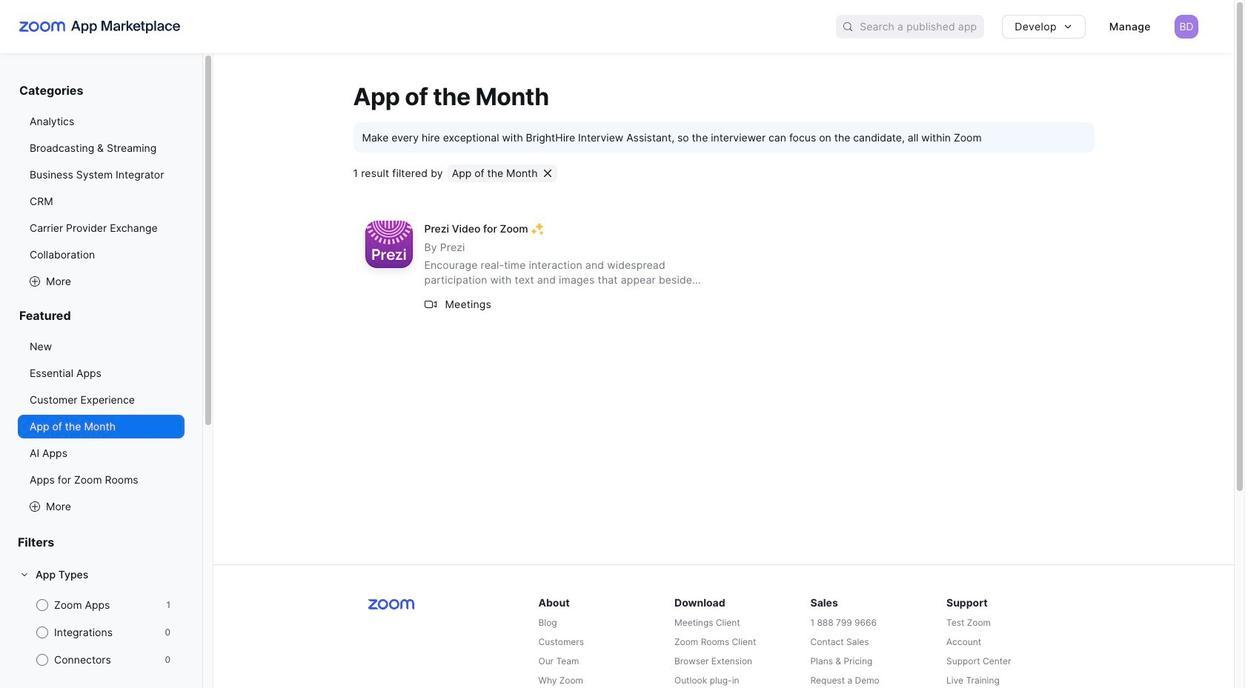 Task type: locate. For each thing, give the bounding box(es) containing it.
banner
[[0, 0, 1234, 53]]

search a published app element
[[836, 15, 984, 39]]



Task type: describe. For each thing, give the bounding box(es) containing it.
current user is barb dwyer element
[[1175, 15, 1198, 39]]

Search text field
[[860, 16, 984, 37]]



